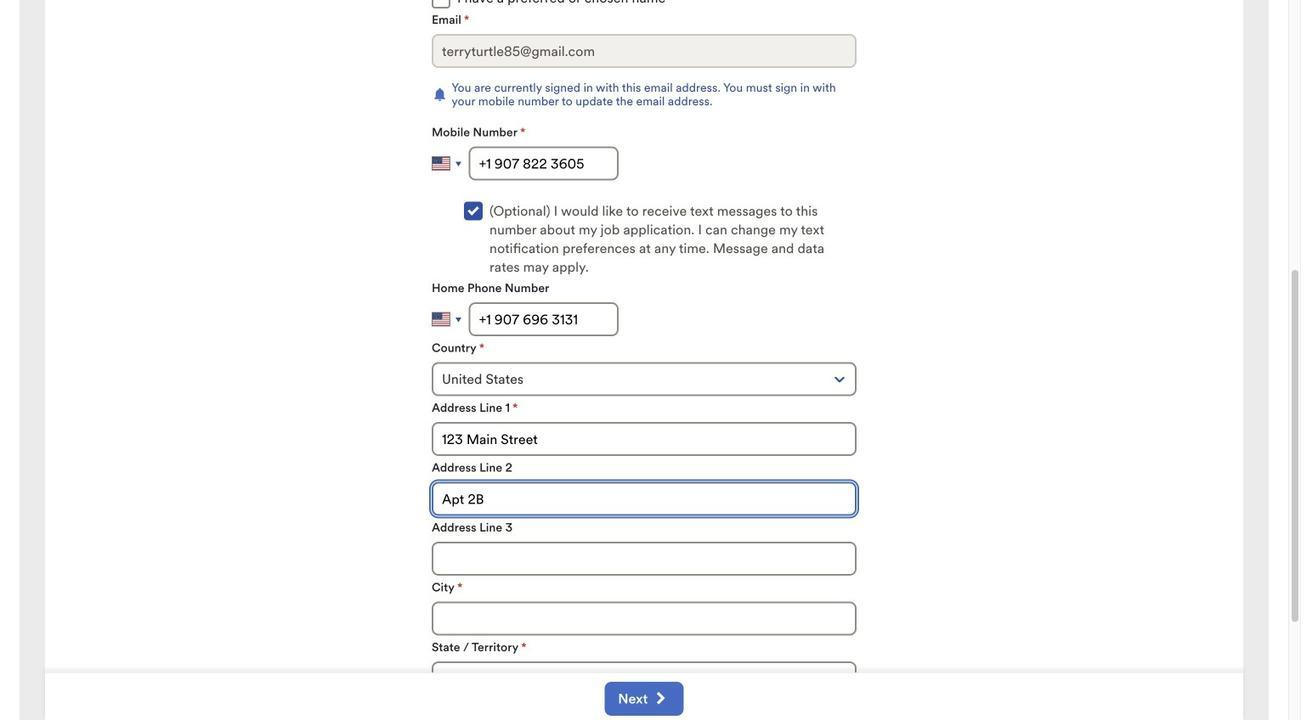 Task type: locate. For each thing, give the bounding box(es) containing it.
None text field
[[432, 34, 857, 68], [432, 483, 857, 517], [432, 602, 857, 636], [432, 34, 857, 68], [432, 483, 857, 517], [432, 602, 857, 636]]

None field
[[432, 662, 857, 696]]

main content
[[7, 0, 1282, 721]]

None text field
[[432, 542, 857, 576]]

Phone Number telephone field
[[469, 147, 619, 181], [469, 303, 619, 337]]

1 phone number telephone field from the top
[[469, 147, 619, 181]]

0 vertical spatial phone number telephone field
[[469, 147, 619, 181]]

1 vertical spatial phone number telephone field
[[469, 303, 619, 337]]



Task type: vqa. For each thing, say whether or not it's contained in the screenshot.
Notification image
yes



Task type: describe. For each thing, give the bounding box(es) containing it.
2 phone number telephone field from the top
[[469, 303, 619, 337]]

chevron right image
[[652, 693, 666, 706]]

notification image
[[432, 86, 448, 103]]

Enter a location text field
[[432, 423, 857, 457]]



